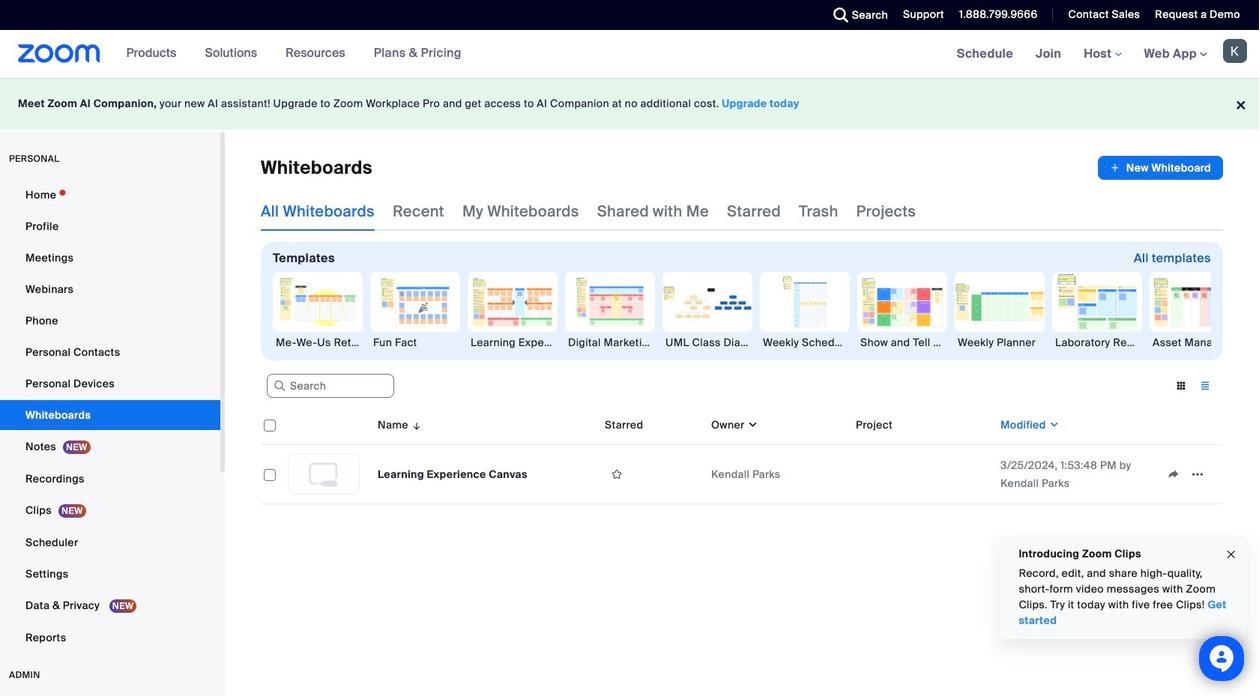 Task type: vqa. For each thing, say whether or not it's contained in the screenshot.
Meetings LINK
no



Task type: describe. For each thing, give the bounding box(es) containing it.
more options for learning experience canvas image
[[1186, 468, 1210, 481]]

tabs of all whiteboard page tab list
[[261, 192, 916, 231]]

add image
[[1110, 160, 1121, 175]]

0 vertical spatial learning experience canvas element
[[468, 335, 558, 350]]

grid mode, not selected image
[[1170, 379, 1194, 393]]

fun fact element
[[370, 335, 460, 350]]

list mode, selected image
[[1194, 379, 1218, 393]]

click to star the whiteboard learning experience canvas image
[[605, 468, 629, 481]]

weekly planner element
[[955, 335, 1045, 350]]

Search text field
[[267, 374, 394, 398]]

thumbnail of learning experience canvas image
[[289, 455, 359, 494]]

close image
[[1226, 546, 1238, 563]]

asset management element
[[1150, 335, 1240, 350]]



Task type: locate. For each thing, give the bounding box(es) containing it.
down image
[[1046, 418, 1060, 433]]

profile picture image
[[1224, 39, 1248, 63]]

footer
[[0, 78, 1260, 130]]

laboratory report element
[[1053, 335, 1143, 350]]

share image
[[1162, 468, 1186, 481]]

cell
[[850, 445, 995, 505]]

application
[[1098, 156, 1224, 180], [261, 406, 1224, 505], [1162, 463, 1218, 486]]

personal menu menu
[[0, 180, 220, 655]]

arrow down image
[[409, 416, 422, 434]]

me-we-us retrospective element
[[273, 335, 363, 350]]

meetings navigation
[[946, 30, 1260, 79]]

1 vertical spatial learning experience canvas element
[[378, 468, 528, 481]]

banner
[[0, 30, 1260, 79]]

digital marketing canvas element
[[565, 335, 655, 350]]

uml class diagram element
[[663, 335, 753, 350]]

zoom logo image
[[18, 44, 100, 63]]

product information navigation
[[115, 30, 473, 78]]

show and tell with a twist element
[[858, 335, 948, 350]]

learning experience canvas element
[[468, 335, 558, 350], [378, 468, 528, 481]]

weekly schedule element
[[760, 335, 850, 350]]



